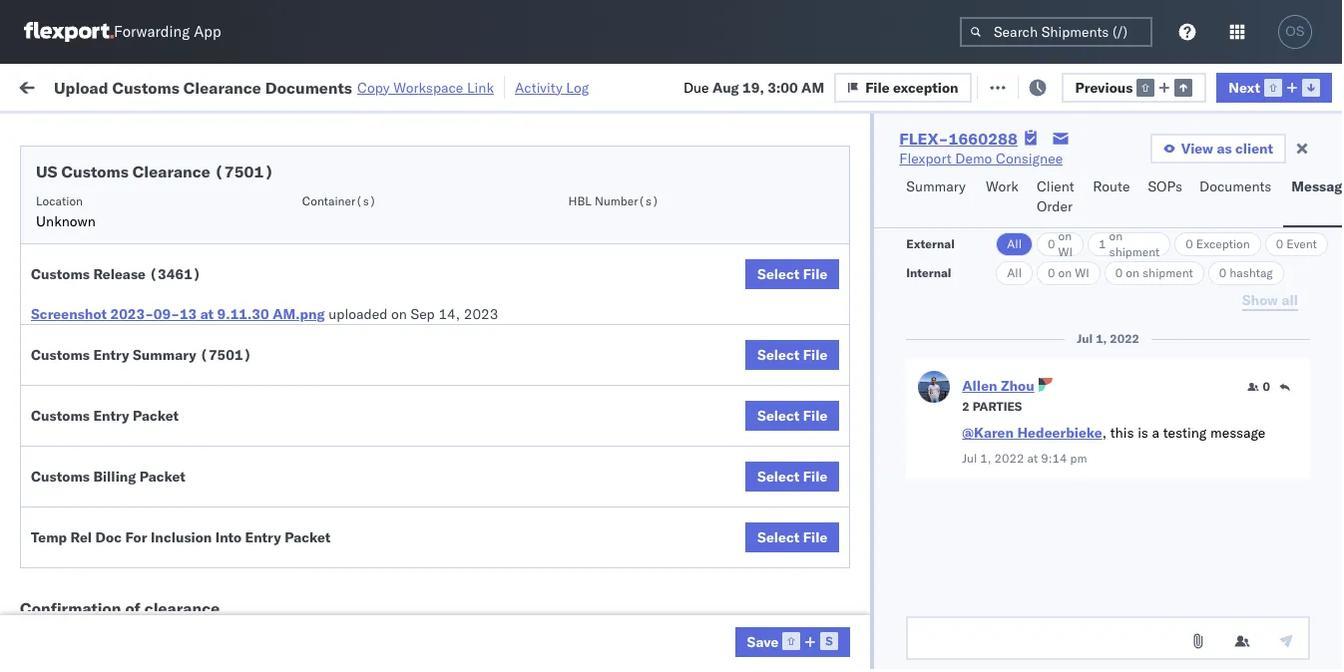 Task type: locate. For each thing, give the bounding box(es) containing it.
1 schedule pickup from los angeles, ca from the top
[[46, 233, 269, 271]]

0 vertical spatial confirm
[[46, 541, 97, 559]]

1 vertical spatial 0 on wi
[[1048, 266, 1090, 280]]

ca down temp
[[46, 560, 65, 578]]

1 vertical spatial clearance
[[133, 162, 210, 182]]

0 horizontal spatial 1,
[[981, 451, 992, 466]]

ceau7522281, for 2nd schedule pickup from los angeles, ca link from the top
[[1230, 287, 1332, 305]]

schedule down the unknown
[[46, 233, 105, 251]]

shipment inside 1 on shipment
[[1110, 245, 1160, 260]]

0 vertical spatial wi
[[1059, 245, 1073, 260]]

2 schedule delivery appointment link from the top
[[46, 330, 245, 350]]

0 horizontal spatial work
[[218, 77, 253, 95]]

3 2:59 from the top
[[321, 288, 352, 306]]

ceau7522281, down the 'hashtag' at the right top of page
[[1230, 287, 1332, 305]]

confirm inside confirm delivery link
[[46, 594, 97, 612]]

appointment down "13" at the left top of page
[[163, 331, 245, 349]]

3 select from the top
[[758, 407, 800, 425]]

4 nov from the top
[[416, 332, 442, 350]]

schedule down us
[[46, 199, 105, 217]]

schedule delivery appointment up for
[[46, 507, 245, 525]]

my work
[[20, 72, 109, 100]]

on inside 1 on shipment
[[1110, 229, 1123, 244]]

angeles, inside confirm pickup from los angeles, ca
[[206, 541, 261, 559]]

2:59 am edt, nov 5, 2022 for third schedule pickup from los angeles, ca link
[[321, 376, 497, 394]]

1 horizontal spatial jul
[[1077, 331, 1093, 346]]

1 vertical spatial jul
[[963, 451, 977, 466]]

documents up in
[[265, 77, 352, 97]]

packet up 7:00
[[285, 529, 331, 547]]

4 select file button from the top
[[746, 462, 840, 492]]

wi inside 0 on wi
[[1059, 245, 1073, 260]]

schedule pickup from los angeles, ca for fourth schedule pickup from los angeles, ca link from the bottom
[[46, 233, 269, 271]]

5 flex-1846748 from the top
[[1102, 420, 1206, 438]]

0 vertical spatial appointment
[[163, 199, 245, 217]]

demo right "save"
[[797, 639, 834, 657]]

1 select from the top
[[758, 266, 800, 283]]

5 nov from the top
[[416, 376, 442, 394]]

dec left 24, on the bottom of page
[[415, 595, 441, 613]]

am
[[802, 78, 825, 96], [355, 200, 378, 218], [355, 244, 378, 262], [355, 288, 378, 306], [355, 332, 378, 350], [355, 376, 378, 394], [355, 508, 378, 526], [355, 595, 378, 613]]

None text field
[[907, 617, 1311, 661]]

pickup inside confirm pickup from los angeles, ca
[[101, 541, 144, 559]]

1 vertical spatial packet
[[140, 468, 186, 486]]

packet right billing
[[140, 468, 186, 486]]

shipment for 0 on shipment
[[1143, 266, 1194, 280]]

entry up customs billing packet
[[93, 407, 129, 425]]

2 fcl from the top
[[655, 244, 681, 262]]

appointment down us customs clearance (7501)
[[163, 199, 245, 217]]

2 vertical spatial est,
[[382, 595, 412, 613]]

2 vertical spatial clearance
[[155, 409, 219, 427]]

0 vertical spatial flexport
[[900, 150, 952, 168]]

7 resize handle column header from the left
[[1196, 155, 1220, 670]]

ceau7522281, up the 'hashtag' at the right top of page
[[1230, 244, 1332, 262]]

aug
[[713, 78, 739, 96]]

1 2:59 from the top
[[321, 200, 352, 218]]

1 horizontal spatial :
[[464, 123, 468, 138]]

: left no
[[464, 123, 468, 138]]

schedule up screenshot
[[46, 277, 105, 295]]

ca up temp
[[46, 473, 65, 491]]

track
[[509, 77, 541, 95]]

schedule delivery appointment button down 2023-
[[46, 330, 245, 352]]

flex-1893174
[[1102, 639, 1206, 657]]

select file for customs release (3461)
[[758, 266, 828, 283]]

a
[[1152, 424, 1160, 442]]

schedule delivery appointment link down 2023-
[[46, 330, 245, 350]]

in
[[299, 123, 310, 138]]

snoozed : no
[[417, 123, 489, 138]]

wi left 1 at the top of the page
[[1059, 245, 1073, 260]]

4 h from the top
[[1336, 375, 1343, 393]]

3 schedule pickup from los angeles, ca from the top
[[46, 365, 269, 403]]

documents
[[265, 77, 352, 97], [1200, 178, 1272, 196], [46, 429, 118, 447]]

1 horizontal spatial at
[[398, 77, 410, 95]]

6 fcl from the top
[[655, 595, 681, 613]]

documents down 'container'
[[1200, 178, 1272, 196]]

wi up jul 1, 2022
[[1075, 266, 1090, 280]]

action
[[1273, 77, 1317, 95]]

angeles, for third schedule pickup from los angeles, ca link
[[214, 365, 269, 383]]

consignee
[[996, 150, 1063, 168], [870, 163, 928, 178], [837, 639, 904, 657], [963, 639, 1030, 657]]

confirm pickup from los angeles, ca link
[[46, 540, 283, 579]]

at left "risk"
[[398, 77, 410, 95]]

2 edt, from the top
[[382, 244, 413, 262]]

is
[[1138, 424, 1149, 442]]

flex-1846748 button
[[1070, 195, 1210, 223], [1070, 195, 1210, 223], [1070, 239, 1210, 267], [1070, 239, 1210, 267], [1070, 283, 1210, 311], [1070, 283, 1210, 311], [1070, 327, 1210, 355], [1070, 327, 1210, 355], [1070, 415, 1210, 443], [1070, 415, 1210, 443]]

schedule up rel
[[46, 507, 105, 525]]

angeles, for 2nd schedule pickup from los angeles, ca link from the top
[[214, 277, 269, 295]]

14, right sep
[[439, 305, 460, 323]]

9:00 am est, dec 24, 2022
[[321, 595, 504, 613]]

entry right into
[[245, 529, 281, 547]]

numbers
[[1230, 171, 1279, 186]]

0 hashtag
[[1220, 266, 1273, 280]]

summary down '09-'
[[133, 346, 196, 364]]

msdu7304509
[[1230, 639, 1331, 657]]

temp
[[31, 529, 67, 547]]

1 vertical spatial confirm
[[46, 594, 97, 612]]

documents for upload customs clearance documents
[[46, 429, 118, 447]]

schedule pickup from los angeles, ca for 2nd schedule pickup from los angeles, ca link from the top
[[46, 277, 269, 315]]

0 horizontal spatial summary
[[133, 346, 196, 364]]

at right "13" at the left top of page
[[200, 305, 214, 323]]

forwarding
[[114, 22, 190, 41]]

0 on wi
[[1048, 229, 1073, 260], [1048, 266, 1090, 280]]

filtered
[[20, 122, 69, 140]]

select file button for customs entry packet
[[746, 401, 840, 431]]

1 confirm from the top
[[46, 541, 97, 559]]

upload inside upload customs clearance documents
[[46, 409, 91, 427]]

summary
[[907, 178, 966, 196], [133, 346, 196, 364]]

appointment up inclusion
[[163, 507, 245, 525]]

flex-1846748
[[1102, 200, 1206, 218], [1102, 244, 1206, 262], [1102, 288, 1206, 306], [1102, 332, 1206, 350], [1102, 420, 1206, 438]]

0 horizontal spatial exception
[[893, 78, 959, 96]]

0 vertical spatial shipment
[[1110, 245, 1160, 260]]

clearance up work,
[[183, 77, 261, 97]]

schedule down the customs entry packet
[[46, 453, 105, 471]]

demo down 1660288
[[956, 150, 993, 168]]

0 vertical spatial demo
[[956, 150, 993, 168]]

forwarding app
[[114, 22, 221, 41]]

1 vertical spatial documents
[[1200, 178, 1272, 196]]

wi
[[1059, 245, 1073, 260], [1075, 266, 1090, 280]]

14, up 23, at bottom
[[445, 508, 466, 526]]

0 vertical spatial est,
[[382, 508, 412, 526]]

7 schedule from the top
[[46, 507, 105, 525]]

select file for temp rel doc for inclusion into entry packet
[[758, 529, 828, 547]]

flex-1893174 button
[[1070, 634, 1210, 662], [1070, 634, 1210, 662]]

work down flexport demo consignee link
[[986, 178, 1019, 196]]

next button
[[1217, 72, 1333, 102]]

205
[[460, 77, 486, 95]]

entry for summary
[[93, 346, 129, 364]]

u
[[1336, 463, 1343, 481]]

select file button for temp rel doc for inclusion into entry packet
[[746, 523, 840, 553]]

customs up screenshot
[[31, 266, 90, 283]]

schedule pickup from los angeles, ca
[[46, 233, 269, 271], [46, 277, 269, 315], [46, 365, 269, 403], [46, 453, 269, 491]]

customs up billing
[[95, 409, 151, 427]]

dec for 23,
[[414, 552, 440, 569]]

shipment for 1 on shipment
[[1110, 245, 1160, 260]]

los up "(3461)" on the left top of the page
[[188, 233, 211, 251]]

2 select file from the top
[[758, 346, 828, 364]]

for
[[125, 529, 147, 547]]

customs
[[112, 77, 180, 97], [61, 162, 129, 182], [31, 266, 90, 283], [31, 346, 90, 364], [31, 407, 90, 425], [95, 409, 151, 427], [31, 468, 90, 486]]

0 vertical spatial schedule delivery appointment
[[46, 199, 245, 217]]

packet for customs entry packet
[[133, 407, 179, 425]]

wi for 0
[[1075, 266, 1090, 280]]

nov
[[416, 200, 442, 218], [416, 244, 442, 262], [416, 288, 442, 306], [416, 332, 442, 350], [416, 376, 442, 394]]

0 vertical spatial documents
[[265, 77, 352, 97]]

schedule
[[46, 199, 105, 217], [46, 233, 105, 251], [46, 277, 105, 295], [46, 331, 105, 349], [46, 365, 105, 383], [46, 453, 105, 471], [46, 507, 105, 525]]

summary inside summary button
[[907, 178, 966, 196]]

(7501) down status : ready for work, blocked, in progress in the left of the page
[[214, 162, 274, 182]]

delivery for confirm delivery "button"
[[101, 594, 152, 612]]

est, for 2:59
[[382, 508, 412, 526]]

ocean
[[611, 200, 652, 218], [784, 200, 825, 218], [914, 200, 954, 218], [611, 244, 652, 262], [784, 244, 825, 262], [914, 244, 954, 262], [784, 288, 825, 306], [914, 288, 954, 306], [784, 332, 825, 350], [914, 332, 954, 350], [611, 376, 652, 394], [784, 376, 825, 394], [914, 376, 954, 394], [784, 420, 825, 438], [914, 420, 954, 438], [784, 464, 825, 482], [914, 464, 954, 482], [611, 508, 652, 526], [784, 508, 825, 526], [914, 508, 954, 526], [611, 552, 652, 569], [784, 552, 825, 569], [914, 552, 954, 569], [611, 595, 652, 613], [784, 595, 825, 613], [914, 595, 954, 613]]

2 all button from the top
[[997, 262, 1033, 285]]

all for internal
[[1007, 266, 1022, 280]]

5 fcl from the top
[[655, 552, 681, 569]]

schedule delivery appointment button up for
[[46, 506, 245, 528]]

delivery
[[109, 199, 160, 217], [109, 331, 160, 349], [109, 507, 160, 525], [101, 594, 152, 612]]

6 ocean fcl from the top
[[611, 595, 681, 613]]

0 vertical spatial at
[[398, 77, 410, 95]]

schedule delivery appointment button down us customs clearance (7501)
[[46, 198, 245, 220]]

2 horizontal spatial at
[[1028, 451, 1038, 466]]

ca down the unknown
[[46, 253, 65, 271]]

upload customs clearance documents copy workspace link
[[54, 77, 494, 97]]

1 vertical spatial appointment
[[163, 331, 245, 349]]

4 select file from the top
[[758, 468, 828, 486]]

1846748
[[1145, 200, 1206, 218], [1145, 244, 1206, 262], [1145, 288, 1206, 306], [1145, 332, 1206, 350], [1145, 420, 1206, 438]]

confirm delivery link
[[46, 593, 152, 613]]

work right "import"
[[218, 77, 253, 95]]

1 vertical spatial summary
[[133, 346, 196, 364]]

summary down the flex-1660288 on the right top
[[907, 178, 966, 196]]

2 schedule pickup from los angeles, ca button from the top
[[46, 276, 283, 318]]

customs release (3461)
[[31, 266, 201, 283]]

2 select from the top
[[758, 346, 800, 364]]

1, down @karen
[[981, 451, 992, 466]]

documents down the customs entry packet
[[46, 429, 118, 447]]

5 ceau7522281, from the top
[[1230, 419, 1332, 437]]

0 vertical spatial all button
[[997, 233, 1033, 257]]

schedule delivery appointment
[[46, 199, 245, 217], [46, 331, 245, 349], [46, 507, 245, 525]]

workspace
[[394, 78, 464, 96]]

clearance down ready
[[133, 162, 210, 182]]

24,
[[445, 595, 466, 613]]

1 horizontal spatial flexport
[[900, 150, 952, 168]]

ceau7522281, h down the 'hashtag' at the right top of page
[[1230, 287, 1343, 305]]

os
[[1286, 24, 1305, 39]]

0 vertical spatial packet
[[133, 407, 179, 425]]

ca inside confirm pickup from los angeles, ca
[[46, 560, 65, 578]]

2 2:59 am edt, nov 5, 2022 from the top
[[321, 244, 497, 262]]

schedule delivery appointment link up for
[[46, 506, 245, 526]]

customs up customs billing packet
[[31, 407, 90, 425]]

1 vertical spatial work
[[986, 178, 1019, 196]]

container(s)
[[302, 194, 376, 209]]

4 ceau7522281, h from the top
[[1230, 375, 1343, 393]]

delivery inside "button"
[[101, 594, 152, 612]]

1 vertical spatial dec
[[414, 552, 440, 569]]

los left into
[[180, 541, 202, 559]]

ceau7522281, up 0 button
[[1230, 331, 1332, 349]]

3 select file from the top
[[758, 407, 828, 425]]

2 all from the top
[[1007, 266, 1022, 280]]

this
[[1111, 424, 1134, 442]]

ceau7522281, h up message
[[1230, 375, 1343, 393]]

2 flex-1846748 from the top
[[1102, 244, 1206, 262]]

0
[[1048, 237, 1056, 252], [1186, 237, 1194, 252], [1276, 237, 1284, 252], [1048, 266, 1056, 280], [1116, 266, 1123, 280], [1220, 266, 1227, 280], [1263, 379, 1271, 394]]

ceau7522281, for fourth schedule pickup from los angeles, ca link from the bottom
[[1230, 244, 1332, 262]]

3 resize handle column header from the left
[[577, 155, 601, 670]]

customs up status
[[112, 77, 180, 97]]

2 select file button from the top
[[746, 340, 840, 370]]

2 schedule delivery appointment from the top
[[46, 331, 245, 349]]

0 vertical spatial 1,
[[1096, 331, 1107, 346]]

0 vertical spatial dec
[[415, 508, 441, 526]]

0 vertical spatial (7501)
[[214, 162, 274, 182]]

ceau7522281, h
[[1230, 244, 1343, 262], [1230, 287, 1343, 305], [1230, 331, 1343, 349], [1230, 375, 1343, 393], [1230, 419, 1343, 437]]

1 vertical spatial 1,
[[981, 451, 992, 466]]

exception down the search shipments (/) text box
[[1029, 77, 1094, 95]]

1 vertical spatial schedule delivery appointment button
[[46, 330, 245, 352]]

@karen
[[963, 424, 1014, 442]]

delivery for first schedule delivery appointment button from the top
[[109, 199, 160, 217]]

dec up 7:00 pm est, dec 23, 2022
[[415, 508, 441, 526]]

ceau7522281, up lhuu7894563,
[[1230, 419, 1332, 437]]

est, right pm
[[381, 552, 410, 569]]

angeles, for confirm pickup from los angeles, ca link
[[206, 541, 261, 559]]

0 vertical spatial all
[[1007, 237, 1022, 252]]

5 ceau7522281, h from the top
[[1230, 419, 1343, 437]]

3 ocean fcl from the top
[[611, 376, 681, 394]]

2023
[[464, 305, 499, 323]]

0 vertical spatial 14,
[[439, 305, 460, 323]]

schedule up the customs entry packet
[[46, 365, 105, 383]]

at inside @karen hedeerbieke , this is a testing message jul 1, 2022 at 9:14 pm
[[1028, 451, 1038, 466]]

1 vertical spatial demo
[[797, 639, 834, 657]]

fcl for confirm delivery link
[[655, 595, 681, 613]]

select file button for customs billing packet
[[746, 462, 840, 492]]

1 schedule delivery appointment from the top
[[46, 199, 245, 217]]

file for customs billing packet
[[803, 468, 828, 486]]

2 vertical spatial appointment
[[163, 507, 245, 525]]

5 select file button from the top
[[746, 523, 840, 553]]

0 vertical spatial work
[[218, 77, 253, 95]]

1, up ","
[[1096, 331, 1107, 346]]

ca up the customs entry packet
[[46, 385, 65, 403]]

los down "13" at the left top of page
[[188, 365, 211, 383]]

2 vertical spatial dec
[[415, 595, 441, 613]]

2 1846748 from the top
[[1145, 244, 1206, 262]]

1 horizontal spatial documents
[[265, 77, 352, 97]]

5 select from the top
[[758, 529, 800, 547]]

4 ca from the top
[[46, 473, 65, 491]]

0 horizontal spatial demo
[[797, 639, 834, 657]]

next
[[1229, 78, 1261, 96]]

0 vertical spatial 0 on wi
[[1048, 229, 1073, 260]]

1 horizontal spatial summary
[[907, 178, 966, 196]]

clearance for upload customs clearance documents copy workspace link
[[183, 77, 261, 97]]

2 vertical spatial at
[[1028, 451, 1038, 466]]

6 2:59 from the top
[[321, 508, 352, 526]]

2 vertical spatial packet
[[285, 529, 331, 547]]

schedule delivery appointment down 2023-
[[46, 331, 245, 349]]

dec for 24,
[[415, 595, 441, 613]]

entry down 2023-
[[93, 346, 129, 364]]

est, down 7:00 pm est, dec 23, 2022
[[382, 595, 412, 613]]

ceau7522281, h up the 'hashtag' at the right top of page
[[1230, 244, 1343, 262]]

759 at risk
[[368, 77, 437, 95]]

upload customs clearance documents
[[46, 409, 219, 447]]

5 select file from the top
[[758, 529, 828, 547]]

documents inside upload customs clearance documents
[[46, 429, 118, 447]]

1 horizontal spatial work
[[986, 178, 1019, 196]]

from inside confirm pickup from los angeles, ca
[[147, 541, 176, 559]]

bookings test consignee
[[870, 639, 1030, 657]]

est,
[[382, 508, 412, 526], [381, 552, 410, 569], [382, 595, 412, 613]]

file for temp rel doc for inclusion into entry packet
[[803, 529, 828, 547]]

all button for external
[[997, 233, 1033, 257]]

select file for customs billing packet
[[758, 468, 828, 486]]

2 vertical spatial schedule delivery appointment
[[46, 507, 245, 525]]

1 vertical spatial all button
[[997, 262, 1033, 285]]

1 vertical spatial wi
[[1075, 266, 1090, 280]]

0 vertical spatial schedule delivery appointment button
[[46, 198, 245, 220]]

: for status
[[144, 123, 148, 138]]

resize handle column header
[[285, 155, 309, 670], [507, 155, 531, 670], [577, 155, 601, 670], [707, 155, 731, 670], [837, 155, 860, 670], [1036, 155, 1060, 670], [1196, 155, 1220, 670], [1307, 155, 1331, 670], [1326, 155, 1343, 670]]

1 vertical spatial est,
[[381, 552, 410, 569]]

confirm inside confirm pickup from los angeles, ca
[[46, 541, 97, 559]]

5 edt, from the top
[[382, 376, 413, 394]]

schedule down screenshot
[[46, 331, 105, 349]]

1 horizontal spatial wi
[[1075, 266, 1090, 280]]

1 vertical spatial entry
[[93, 407, 129, 425]]

est, up 7:00 pm est, dec 23, 2022
[[382, 508, 412, 526]]

all for external
[[1007, 237, 1022, 252]]

1846748 up 1889466
[[1145, 420, 1206, 438]]

flex-
[[900, 129, 949, 149], [1102, 200, 1145, 218], [1102, 244, 1145, 262], [1102, 288, 1145, 306], [1102, 332, 1145, 350], [1102, 420, 1145, 438], [1102, 464, 1145, 482], [1102, 639, 1145, 657]]

select
[[758, 266, 800, 283], [758, 346, 800, 364], [758, 407, 800, 425], [758, 468, 800, 486], [758, 529, 800, 547]]

file exception down the search shipments (/) text box
[[1001, 77, 1094, 95]]

delivery for 1st schedule delivery appointment button from the bottom
[[109, 507, 160, 525]]

: for snoozed
[[464, 123, 468, 138]]

1 vertical spatial schedule delivery appointment
[[46, 331, 245, 349]]

packet down the customs entry summary (7501)
[[133, 407, 179, 425]]

consignee button
[[860, 159, 1040, 179]]

schedule delivery appointment link down us customs clearance (7501)
[[46, 198, 245, 218]]

upload up customs billing packet
[[46, 409, 91, 427]]

ceau7522281, up message
[[1230, 375, 1332, 393]]

allen zhou button
[[963, 377, 1035, 395]]

2 horizontal spatial documents
[[1200, 178, 1272, 196]]

upload customs clearance documents link
[[46, 408, 283, 448]]

0 vertical spatial clearance
[[183, 77, 261, 97]]

ocean fcl for 3rd schedule pickup from los angeles, ca button from the top of the page
[[611, 376, 681, 394]]

exception up the flex-1660288 on the right top
[[893, 78, 959, 96]]

edt,
[[382, 200, 413, 218], [382, 244, 413, 262], [382, 288, 413, 306], [382, 332, 413, 350], [382, 376, 413, 394]]

2 vertical spatial schedule delivery appointment link
[[46, 506, 245, 526]]

4 select from the top
[[758, 468, 800, 486]]

pickup down upload customs clearance documents
[[109, 453, 152, 471]]

from
[[155, 233, 185, 251], [155, 277, 185, 295], [155, 365, 185, 383], [155, 453, 185, 471], [147, 541, 176, 559]]

previous
[[1076, 78, 1133, 96]]

2 ocean fcl from the top
[[611, 244, 681, 262]]

1 vertical spatial flexport demo consignee
[[741, 639, 904, 657]]

1 vertical spatial shipment
[[1143, 266, 1194, 280]]

schedule delivery appointment down us customs clearance (7501)
[[46, 199, 245, 217]]

1846748 down sops on the right of the page
[[1145, 200, 1206, 218]]

1660288
[[949, 129, 1018, 149]]

upload up by:
[[54, 77, 108, 97]]

9 resize handle column header from the left
[[1326, 155, 1343, 670]]

event
[[1287, 237, 1317, 252]]

number(s)
[[595, 194, 659, 209]]

ocean fcl for 4th schedule pickup from los angeles, ca button from the bottom
[[611, 244, 681, 262]]

1846748 down the 0 on shipment
[[1145, 288, 1206, 306]]

shipment up the 0 on shipment
[[1110, 245, 1160, 260]]

2 vertical spatial schedule delivery appointment button
[[46, 506, 245, 528]]

dec
[[415, 508, 441, 526], [414, 552, 440, 569], [415, 595, 441, 613]]

2 ca from the top
[[46, 297, 65, 315]]

5 1846748 from the top
[[1145, 420, 1206, 438]]

(7501) down 9.11.30
[[200, 346, 252, 364]]

1 vertical spatial upload
[[46, 409, 91, 427]]

Search Work text field
[[671, 71, 888, 101]]

clearance down the customs entry summary (7501)
[[155, 409, 219, 427]]

all
[[1007, 237, 1022, 252], [1007, 266, 1022, 280]]

8 resize handle column header from the left
[[1307, 155, 1331, 670]]

3:00
[[768, 78, 798, 96]]

ca down 'customs release (3461)'
[[46, 297, 65, 315]]

1 2:59 am edt, nov 5, 2022 from the top
[[321, 200, 497, 218]]

zhou
[[1001, 377, 1035, 395]]

1 all button from the top
[[997, 233, 1033, 257]]

est, for 7:00
[[381, 552, 410, 569]]

5 schedule from the top
[[46, 365, 105, 383]]

previous button
[[1062, 72, 1207, 102]]

unknown
[[36, 213, 96, 231]]

ceau7522281, h up lhuu7894563, u
[[1230, 419, 1343, 437]]

1 vertical spatial flexport
[[741, 639, 793, 657]]

0 horizontal spatial documents
[[46, 429, 118, 447]]

angeles,
[[214, 233, 269, 251], [214, 277, 269, 295], [214, 365, 269, 383], [214, 453, 269, 471], [206, 541, 261, 559]]

billing
[[93, 468, 136, 486]]

1846748 right jul 1, 2022
[[1145, 332, 1206, 350]]

clearance inside upload customs clearance documents
[[155, 409, 219, 427]]

0 horizontal spatial jul
[[963, 451, 977, 466]]

0 vertical spatial schedule delivery appointment link
[[46, 198, 245, 218]]

1 ca from the top
[[46, 253, 65, 271]]

at left 9:14
[[1028, 451, 1038, 466]]

flexport. image
[[24, 22, 114, 42]]

3 edt, from the top
[[382, 288, 413, 306]]

2023-
[[110, 305, 154, 323]]

packet
[[133, 407, 179, 425], [140, 468, 186, 486], [285, 529, 331, 547]]

2 vertical spatial documents
[[46, 429, 118, 447]]

1 vertical spatial (7501)
[[200, 346, 252, 364]]

file exception up the flex-1660288 on the right top
[[866, 78, 959, 96]]

4 resize handle column header from the left
[[707, 155, 731, 670]]

fcl for third schedule pickup from los angeles, ca link
[[655, 376, 681, 394]]

2 : from the left
[[464, 123, 468, 138]]

0 horizontal spatial :
[[144, 123, 148, 138]]

jul inside @karen hedeerbieke , this is a testing message jul 1, 2022 at 9:14 pm
[[963, 451, 977, 466]]

work button
[[978, 169, 1029, 228]]

jul 1, 2022
[[1077, 331, 1140, 346]]

0 vertical spatial upload
[[54, 77, 108, 97]]

all button for internal
[[997, 262, 1033, 285]]

on
[[490, 77, 505, 95], [1059, 229, 1072, 244], [1110, 229, 1123, 244], [1059, 266, 1072, 280], [1126, 266, 1140, 280], [391, 305, 407, 323]]

0 vertical spatial summary
[[907, 178, 966, 196]]

1 vertical spatial at
[[200, 305, 214, 323]]

wi for 1
[[1059, 245, 1073, 260]]

am.png
[[273, 305, 325, 323]]

0 vertical spatial jul
[[1077, 331, 1093, 346]]

1846748 up the 0 on shipment
[[1145, 244, 1206, 262]]

0 vertical spatial flexport demo consignee
[[900, 150, 1063, 168]]

activity
[[515, 78, 563, 96]]

file exception
[[1001, 77, 1094, 95], [866, 78, 959, 96]]

: left ready
[[144, 123, 148, 138]]

dec left 23, at bottom
[[414, 552, 440, 569]]

3 2:59 am edt, nov 5, 2022 from the top
[[321, 288, 497, 306]]

3 1846748 from the top
[[1145, 288, 1206, 306]]

3 ceau7522281, h from the top
[[1230, 331, 1343, 349]]

0 horizontal spatial wi
[[1059, 245, 1073, 260]]

edt, for third schedule pickup from los angeles, ca link
[[382, 376, 413, 394]]

pickup right rel
[[101, 541, 144, 559]]

2 schedule delivery appointment button from the top
[[46, 330, 245, 352]]

1 vertical spatial schedule delivery appointment link
[[46, 330, 245, 350]]

0 vertical spatial entry
[[93, 346, 129, 364]]

1 vertical spatial all
[[1007, 266, 1022, 280]]

customs left billing
[[31, 468, 90, 486]]

fcl
[[655, 200, 681, 218], [655, 244, 681, 262], [655, 376, 681, 394], [655, 508, 681, 526], [655, 552, 681, 569], [655, 595, 681, 613]]

1 edt, from the top
[[382, 200, 413, 218]]

angeles, for fourth schedule pickup from los angeles, ca link from the bottom
[[214, 233, 269, 251]]

ceau7522281, h up 0 button
[[1230, 331, 1343, 349]]



Task type: describe. For each thing, give the bounding box(es) containing it.
4 ocean fcl from the top
[[611, 508, 681, 526]]

1 flex-1846748 from the top
[[1102, 200, 1206, 218]]

work,
[[211, 123, 243, 138]]

sops button
[[1140, 169, 1192, 228]]

customs down by:
[[61, 162, 129, 182]]

pickup up release
[[109, 233, 152, 251]]

confirm for confirm pickup from los angeles, ca
[[46, 541, 97, 559]]

3 schedule pickup from los angeles, ca link from the top
[[46, 364, 283, 404]]

1 schedule pickup from los angeles, ca button from the top
[[46, 232, 283, 274]]

3 appointment from the top
[[163, 507, 245, 525]]

sops
[[1148, 178, 1183, 196]]

clearance for upload customs clearance documents
[[155, 409, 219, 427]]

work inside button
[[986, 178, 1019, 196]]

205 on track
[[460, 77, 541, 95]]

due aug 19, 3:00 am
[[684, 78, 825, 96]]

summary button
[[899, 169, 978, 228]]

4 edt, from the top
[[382, 332, 413, 350]]

est, for 9:00
[[382, 595, 412, 613]]

4 2:59 am edt, nov 5, 2022 from the top
[[321, 332, 497, 350]]

1 horizontal spatial 1,
[[1096, 331, 1107, 346]]

hedeerbieke
[[1018, 424, 1103, 442]]

6 schedule from the top
[[46, 453, 105, 471]]

external
[[907, 237, 955, 252]]

consignee inside button
[[870, 163, 928, 178]]

select for temp rel doc for inclusion into entry packet
[[758, 529, 800, 547]]

actions
[[1283, 163, 1324, 178]]

4 2:59 from the top
[[321, 332, 352, 350]]

dec for 14,
[[415, 508, 441, 526]]

location unknown
[[36, 194, 96, 231]]

1 horizontal spatial demo
[[956, 150, 993, 168]]

os button
[[1273, 9, 1319, 55]]

log
[[566, 78, 589, 96]]

19,
[[743, 78, 764, 96]]

0 button
[[1248, 379, 1271, 395]]

pm
[[355, 552, 377, 569]]

2
[[963, 399, 970, 414]]

forwarding app link
[[24, 22, 221, 42]]

2 nov from the top
[[416, 244, 442, 262]]

0 on wi for 0
[[1048, 266, 1090, 280]]

select file for customs entry packet
[[758, 407, 828, 425]]

entry for packet
[[93, 407, 129, 425]]

(7501) for customs entry summary (7501)
[[200, 346, 252, 364]]

flex-1660288 link
[[900, 129, 1018, 149]]

fcl for confirm pickup from los angeles, ca link
[[655, 552, 681, 569]]

Search Shipments (/) text field
[[960, 17, 1153, 47]]

los down the upload customs clearance documents button
[[188, 453, 211, 471]]

upload for upload customs clearance documents
[[46, 409, 91, 427]]

testing
[[1164, 424, 1207, 442]]

2 h from the top
[[1336, 287, 1343, 305]]

ocean fcl for "confirm pickup from los angeles, ca" button
[[611, 552, 681, 569]]

schedule pickup from los angeles, ca for first schedule pickup from los angeles, ca link from the bottom of the page
[[46, 453, 269, 491]]

batch action button
[[1199, 71, 1330, 101]]

edt, for fourth schedule pickup from los angeles, ca link from the bottom
[[382, 244, 413, 262]]

1 schedule delivery appointment button from the top
[[46, 198, 245, 220]]

1 schedule delivery appointment link from the top
[[46, 198, 245, 218]]

3 flex-1846748 from the top
[[1102, 288, 1206, 306]]

1 appointment from the top
[[163, 199, 245, 217]]

5 h from the top
[[1336, 419, 1343, 437]]

fcl for fourth schedule pickup from los angeles, ca link from the bottom
[[655, 244, 681, 262]]

2 resize handle column header from the left
[[507, 155, 531, 670]]

7:00
[[321, 552, 352, 569]]

2 vertical spatial entry
[[245, 529, 281, 547]]

4 schedule pickup from los angeles, ca button from the top
[[46, 452, 283, 494]]

select for customs billing packet
[[758, 468, 800, 486]]

0 inside button
[[1263, 379, 1271, 394]]

3 ca from the top
[[46, 385, 65, 403]]

snoozed
[[417, 123, 464, 138]]

flex id button
[[1060, 159, 1200, 179]]

container
[[1230, 155, 1283, 170]]

2:59 am edt, nov 5, 2022 for 2nd schedule pickup from los angeles, ca link from the top
[[321, 288, 497, 306]]

container numbers
[[1230, 155, 1283, 186]]

2:59 am edt, nov 5, 2022 for fourth schedule pickup from los angeles, ca link from the bottom
[[321, 244, 497, 262]]

4 schedule from the top
[[46, 331, 105, 349]]

packet for customs billing packet
[[140, 468, 186, 486]]

documents button
[[1192, 169, 1284, 228]]

1 horizontal spatial exception
[[1029, 77, 1094, 95]]

documents inside documents button
[[1200, 178, 1272, 196]]

us customs clearance (7501)
[[36, 162, 274, 182]]

file for customs entry summary (7501)
[[803, 346, 828, 364]]

1 vertical spatial 14,
[[445, 508, 466, 526]]

on inside 0 on wi
[[1059, 229, 1072, 244]]

1 on shipment
[[1099, 229, 1160, 260]]

customs billing packet
[[31, 468, 186, 486]]

4 5, from the top
[[445, 332, 458, 350]]

1 horizontal spatial file exception
[[1001, 77, 1094, 95]]

for
[[192, 123, 208, 138]]

ceau7522281, for third schedule pickup from los angeles, ca link
[[1230, 375, 1332, 393]]

5 5, from the top
[[445, 376, 458, 394]]

screenshot 2023-09-13 at 9.11.30 am.png link
[[31, 304, 325, 324]]

,
[[1103, 424, 1107, 442]]

confirm pickup from los angeles, ca button
[[46, 540, 283, 581]]

schedule pickup from los angeles, ca for third schedule pickup from los angeles, ca link
[[46, 365, 269, 403]]

ceau7522281, for the upload customs clearance documents link
[[1230, 419, 1332, 437]]

activity log
[[515, 78, 589, 96]]

client order button
[[1029, 169, 1085, 228]]

@karen hedeerbieke , this is a testing message jul 1, 2022 at 9:14 pm
[[963, 424, 1266, 466]]

1 schedule from the top
[[46, 199, 105, 217]]

1, inside @karen hedeerbieke , this is a testing message jul 1, 2022 at 9:14 pm
[[981, 451, 992, 466]]

1 5, from the top
[[445, 200, 458, 218]]

2 schedule pickup from los angeles, ca link from the top
[[46, 276, 283, 316]]

confirm delivery
[[46, 594, 152, 612]]

2 2:59 from the top
[[321, 244, 352, 262]]

4 fcl from the top
[[655, 508, 681, 526]]

1 h from the top
[[1336, 244, 1343, 262]]

5 2:59 from the top
[[321, 376, 352, 394]]

ocean fcl for confirm delivery "button"
[[611, 595, 681, 613]]

2 5, from the top
[[445, 244, 458, 262]]

client
[[1236, 140, 1274, 158]]

1 fcl from the top
[[655, 200, 681, 218]]

0 event
[[1276, 237, 1317, 252]]

2 parties
[[963, 399, 1023, 414]]

los inside confirm pickup from los angeles, ca
[[180, 541, 202, 559]]

0 on wi for 1
[[1048, 229, 1073, 260]]

select file button for customs release (3461)
[[746, 260, 840, 289]]

flexport demo consignee link
[[900, 149, 1063, 169]]

select file for customs entry summary (7501)
[[758, 346, 828, 364]]

internal
[[907, 266, 952, 280]]

save button
[[735, 628, 851, 658]]

customs inside upload customs clearance documents
[[95, 409, 151, 427]]

pm
[[1071, 451, 1087, 466]]

5 resize handle column header from the left
[[837, 155, 860, 670]]

as
[[1217, 140, 1232, 158]]

2022 inside @karen hedeerbieke , this is a testing message jul 1, 2022 at 9:14 pm
[[995, 451, 1025, 466]]

message
[[269, 77, 325, 95]]

confirm for confirm delivery
[[46, 594, 97, 612]]

3 schedule delivery appointment link from the top
[[46, 506, 245, 526]]

view as client button
[[1151, 134, 1287, 164]]

status
[[109, 123, 144, 138]]

hbl
[[568, 194, 592, 209]]

2 ceau7522281, h from the top
[[1230, 287, 1343, 305]]

(0)
[[325, 77, 351, 95]]

upload for upload customs clearance documents copy workspace link
[[54, 77, 108, 97]]

copy
[[357, 78, 390, 96]]

4 1846748 from the top
[[1145, 332, 1206, 350]]

my
[[20, 72, 52, 100]]

los up "13" at the left top of page
[[188, 277, 211, 295]]

link
[[467, 78, 494, 96]]

rel
[[70, 529, 92, 547]]

documents for upload customs clearance documents copy workspace link
[[265, 77, 352, 97]]

parties
[[973, 399, 1023, 414]]

select for customs release (3461)
[[758, 266, 800, 283]]

file for customs release (3461)
[[803, 266, 828, 283]]

4 schedule pickup from los angeles, ca link from the top
[[46, 452, 283, 492]]

3 5, from the top
[[445, 288, 458, 306]]

messag button
[[1284, 169, 1343, 228]]

3 schedule delivery appointment from the top
[[46, 507, 245, 525]]

0 on shipment
[[1116, 266, 1194, 280]]

3 schedule delivery appointment button from the top
[[46, 506, 245, 528]]

0 inside 0 on wi
[[1048, 237, 1056, 252]]

23,
[[444, 552, 465, 569]]

angeles, for first schedule pickup from los angeles, ca link from the bottom of the page
[[214, 453, 269, 471]]

upload customs clearance documents button
[[46, 408, 283, 450]]

3 nov from the top
[[416, 288, 442, 306]]

6 resize handle column header from the left
[[1036, 155, 1060, 670]]

select for customs entry packet
[[758, 407, 800, 425]]

edt, for 2nd schedule pickup from los angeles, ca link from the top
[[382, 288, 413, 306]]

1 ceau7522281, h from the top
[[1230, 244, 1343, 262]]

2 appointment from the top
[[163, 331, 245, 349]]

import work button
[[162, 64, 261, 109]]

(7501) for us customs clearance (7501)
[[214, 162, 274, 182]]

messag
[[1292, 178, 1343, 196]]

release
[[93, 266, 146, 283]]

sep
[[411, 305, 435, 323]]

select file button for customs entry summary (7501)
[[746, 340, 840, 370]]

1893174
[[1145, 639, 1206, 657]]

1 ocean fcl from the top
[[611, 200, 681, 218]]

3 schedule from the top
[[46, 277, 105, 295]]

customs entry packet
[[31, 407, 179, 425]]

2 parties button
[[963, 397, 1023, 415]]

1 resize handle column header from the left
[[285, 155, 309, 670]]

filtered by:
[[20, 122, 91, 140]]

0 horizontal spatial file exception
[[866, 78, 959, 96]]

save
[[747, 633, 779, 651]]

batch action
[[1230, 77, 1317, 95]]

file for customs entry packet
[[803, 407, 828, 425]]

status : ready for work, blocked, in progress
[[109, 123, 363, 138]]

1 1846748 from the top
[[1145, 200, 1206, 218]]

into
[[215, 529, 242, 547]]

blocked,
[[246, 123, 296, 138]]

location
[[36, 194, 83, 209]]

pickup up 2023-
[[109, 277, 152, 295]]

delivery for second schedule delivery appointment button
[[109, 331, 160, 349]]

1 nov from the top
[[416, 200, 442, 218]]

3 schedule pickup from los angeles, ca button from the top
[[46, 364, 283, 406]]

2:59 am est, dec 14, 2022
[[321, 508, 504, 526]]

message
[[1211, 424, 1266, 442]]

4 flex-1846748 from the top
[[1102, 332, 1206, 350]]

0 horizontal spatial flexport
[[741, 639, 793, 657]]

flex
[[1070, 163, 1092, 178]]

customs down screenshot
[[31, 346, 90, 364]]

us
[[36, 162, 57, 182]]

3 h from the top
[[1336, 331, 1343, 349]]

09-
[[154, 305, 180, 323]]

13
[[180, 305, 197, 323]]

clearance for us customs clearance (7501)
[[133, 162, 210, 182]]

pickup down the customs entry summary (7501)
[[109, 365, 152, 383]]

work inside "button"
[[218, 77, 253, 95]]

3 ceau7522281, from the top
[[1230, 331, 1332, 349]]

2 schedule from the top
[[46, 233, 105, 251]]

confirmation of clearance
[[20, 599, 220, 619]]

select for customs entry summary (7501)
[[758, 346, 800, 364]]

1 schedule pickup from los angeles, ca link from the top
[[46, 232, 283, 272]]

0 horizontal spatial at
[[200, 305, 214, 323]]



Task type: vqa. For each thing, say whether or not it's contained in the screenshot.
top Clearance
yes



